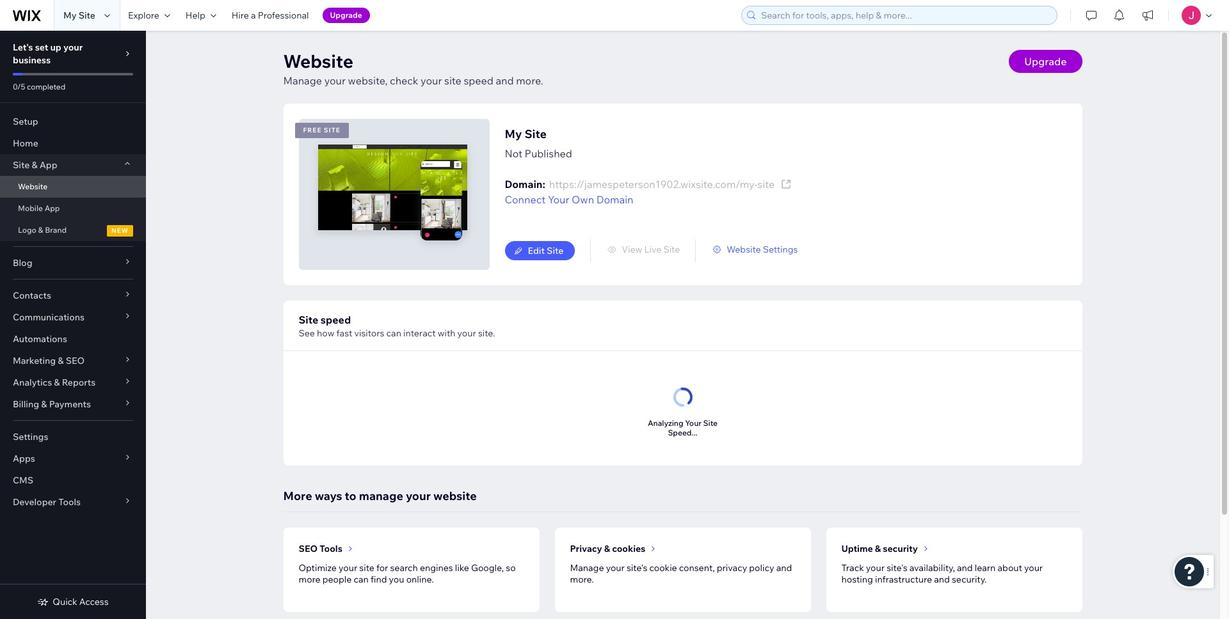 Task type: describe. For each thing, give the bounding box(es) containing it.
0 vertical spatial upgrade button
[[322, 8, 370, 23]]

setup link
[[0, 111, 146, 133]]

website
[[434, 489, 477, 504]]

mobile
[[18, 204, 43, 213]]

website for website manage your website, check your site speed and more.
[[283, 50, 354, 72]]

website link
[[0, 176, 146, 198]]

manage
[[359, 489, 403, 504]]

privacy
[[717, 563, 748, 574]]

1 vertical spatial app
[[45, 204, 60, 213]]

view live site link
[[607, 244, 680, 256]]

website for website
[[18, 182, 48, 191]]

& for logo
[[38, 225, 43, 235]]

0/5 completed
[[13, 82, 65, 92]]

site inside analyzing your site speed...
[[704, 419, 718, 428]]

settings link
[[0, 427, 146, 448]]

site's for availability,
[[887, 563, 908, 574]]

cookies
[[612, 544, 646, 555]]

so
[[506, 563, 516, 574]]

security.
[[952, 574, 987, 586]]

own
[[572, 193, 594, 206]]

professional
[[258, 10, 309, 21]]

up
[[50, 42, 61, 53]]

communications
[[13, 312, 85, 323]]

hire
[[232, 10, 249, 21]]

your left website,
[[324, 74, 346, 87]]

availability,
[[910, 563, 955, 574]]

edit
[[528, 245, 545, 257]]

more. inside manage your site's cookie consent, privacy policy and more.
[[570, 574, 594, 586]]

see
[[299, 328, 315, 339]]

developer tools button
[[0, 492, 146, 514]]

connect
[[505, 193, 546, 206]]

site inside optimize your site for search engines like google, so more people can find you online.
[[360, 563, 375, 574]]

& for analytics
[[54, 377, 60, 389]]

my for my site
[[63, 10, 77, 21]]

logo & brand
[[18, 225, 67, 235]]

upgrade for the upgrade button to the top
[[330, 10, 362, 20]]

and inside website manage your website, check your site speed and more.
[[496, 74, 514, 87]]

you
[[389, 574, 404, 586]]

site & app button
[[0, 154, 146, 176]]

uptime
[[842, 544, 873, 555]]

tools for seo tools
[[320, 544, 343, 555]]

free site
[[303, 126, 341, 134]]

your for site
[[685, 419, 702, 428]]

hire a professional
[[232, 10, 309, 21]]

consent,
[[679, 563, 715, 574]]

speed inside website manage your website, check your site speed and more.
[[464, 74, 494, 87]]

billing & payments button
[[0, 394, 146, 416]]

let's
[[13, 42, 33, 53]]

site inside the my site not published
[[525, 127, 547, 142]]

seo tools
[[299, 544, 343, 555]]

free
[[303, 126, 322, 134]]

apps
[[13, 453, 35, 465]]

more. inside website manage your website, check your site speed and more.
[[516, 74, 544, 87]]

website manage your website, check your site speed and more.
[[283, 50, 544, 87]]

analyzing
[[648, 419, 684, 428]]

1 horizontal spatial upgrade button
[[1010, 50, 1083, 73]]

optimize
[[299, 563, 337, 574]]

site & app
[[13, 159, 57, 171]]

& for site
[[32, 159, 38, 171]]

privacy & cookies
[[570, 544, 646, 555]]

optimize your site for search engines like google, so more people can find you online.
[[299, 563, 516, 586]]

app inside dropdown button
[[40, 159, 57, 171]]

https://jamespeterson1902.wixsite.com/my-site link
[[549, 177, 794, 192]]

search
[[390, 563, 418, 574]]

site speed see how fast visitors can interact with your site.
[[299, 314, 495, 339]]

visitors
[[354, 328, 385, 339]]

automations
[[13, 334, 67, 345]]

your inside manage your site's cookie consent, privacy policy and more.
[[606, 563, 625, 574]]

business
[[13, 54, 51, 66]]

uptime & security
[[842, 544, 918, 555]]

setup
[[13, 116, 38, 127]]

tools for developer tools
[[58, 497, 81, 509]]

not
[[505, 147, 523, 160]]

blog
[[13, 257, 32, 269]]

security
[[883, 544, 918, 555]]

settings inside sidebar element
[[13, 432, 48, 443]]

privacy
[[570, 544, 602, 555]]

new
[[111, 227, 129, 235]]

marketing
[[13, 355, 56, 367]]

with
[[438, 328, 456, 339]]

track your site's availability, and learn about your hosting infrastructure and security.
[[842, 563, 1043, 586]]

more ways to manage your website
[[283, 489, 477, 504]]

quick access
[[53, 597, 109, 608]]

reports
[[62, 377, 96, 389]]

set
[[35, 42, 48, 53]]

can inside optimize your site for search engines like google, so more people can find you online.
[[354, 574, 369, 586]]

like
[[455, 563, 469, 574]]

site right live
[[664, 244, 680, 256]]

speed...
[[668, 428, 698, 438]]

to
[[345, 489, 357, 504]]

more
[[283, 489, 312, 504]]

domain
[[597, 193, 634, 206]]

your inside let's set up your business
[[63, 42, 83, 53]]

learn
[[975, 563, 996, 574]]

online.
[[406, 574, 434, 586]]

https://jamespeterson1902.wixsite.com/my-
[[549, 178, 758, 191]]

https://jamespeterson1902.wixsite.com/my-site
[[549, 178, 775, 191]]

payments
[[49, 399, 91, 411]]

logo
[[18, 225, 36, 235]]

access
[[79, 597, 109, 608]]

your right check
[[421, 74, 442, 87]]

fast
[[337, 328, 352, 339]]

analytics
[[13, 377, 52, 389]]

developer tools
[[13, 497, 81, 509]]



Task type: vqa. For each thing, say whether or not it's contained in the screenshot.
find at bottom
yes



Task type: locate. For each thing, give the bounding box(es) containing it.
0 horizontal spatial website
[[18, 182, 48, 191]]

0 horizontal spatial more.
[[516, 74, 544, 87]]

site
[[444, 74, 462, 87], [758, 178, 775, 191], [360, 563, 375, 574]]

speed inside the site speed see how fast visitors can interact with your site.
[[321, 314, 351, 327]]

marketing & seo button
[[0, 350, 146, 372]]

site's inside track your site's availability, and learn about your hosting infrastructure and security.
[[887, 563, 908, 574]]

0 vertical spatial my
[[63, 10, 77, 21]]

your right up
[[63, 42, 83, 53]]

site
[[324, 126, 341, 134]]

0 vertical spatial settings
[[763, 244, 798, 256]]

developer
[[13, 497, 56, 509]]

app
[[40, 159, 57, 171], [45, 204, 60, 213]]

tools down cms link
[[58, 497, 81, 509]]

0 vertical spatial site
[[444, 74, 462, 87]]

0 horizontal spatial seo
[[66, 355, 85, 367]]

let's set up your business
[[13, 42, 83, 66]]

analytics & reports
[[13, 377, 96, 389]]

cookie
[[650, 563, 677, 574]]

more. up the my site not published
[[516, 74, 544, 87]]

site's inside manage your site's cookie consent, privacy policy and more.
[[627, 563, 648, 574]]

more
[[299, 574, 321, 586]]

mobile app link
[[0, 198, 146, 220]]

0 horizontal spatial your
[[548, 193, 570, 206]]

site's down security
[[887, 563, 908, 574]]

my
[[63, 10, 77, 21], [505, 127, 522, 142]]

& right logo
[[38, 225, 43, 235]]

site right speed... in the right of the page
[[704, 419, 718, 428]]

1 horizontal spatial settings
[[763, 244, 798, 256]]

1 horizontal spatial manage
[[570, 563, 604, 574]]

1 horizontal spatial tools
[[320, 544, 343, 555]]

check
[[390, 74, 419, 87]]

seo inside marketing & seo popup button
[[66, 355, 85, 367]]

my site
[[63, 10, 95, 21]]

quick access button
[[37, 597, 109, 608]]

& right billing
[[41, 399, 47, 411]]

& right privacy
[[604, 544, 610, 555]]

manage inside website manage your website, check your site speed and more.
[[283, 74, 322, 87]]

1 horizontal spatial my
[[505, 127, 522, 142]]

my up not
[[505, 127, 522, 142]]

cms link
[[0, 470, 146, 492]]

0 horizontal spatial my
[[63, 10, 77, 21]]

0 horizontal spatial can
[[354, 574, 369, 586]]

site inside edit site link
[[547, 245, 564, 257]]

0 vertical spatial tools
[[58, 497, 81, 509]]

& for billing
[[41, 399, 47, 411]]

site right edit
[[547, 245, 564, 257]]

more.
[[516, 74, 544, 87], [570, 574, 594, 586]]

tools inside dropdown button
[[58, 497, 81, 509]]

seo up optimize
[[299, 544, 318, 555]]

your right optimize
[[339, 563, 358, 574]]

2 vertical spatial website
[[727, 244, 761, 256]]

upgrade
[[330, 10, 362, 20], [1025, 55, 1067, 68]]

1 horizontal spatial site's
[[887, 563, 908, 574]]

1 vertical spatial your
[[685, 419, 702, 428]]

1 vertical spatial more.
[[570, 574, 594, 586]]

cms
[[13, 475, 33, 487]]

tools up optimize
[[320, 544, 343, 555]]

1 horizontal spatial site
[[444, 74, 462, 87]]

0 vertical spatial your
[[548, 193, 570, 206]]

published
[[525, 147, 572, 160]]

contacts button
[[0, 285, 146, 307]]

1 vertical spatial upgrade button
[[1010, 50, 1083, 73]]

seo down automations link
[[66, 355, 85, 367]]

communications button
[[0, 307, 146, 329]]

0 horizontal spatial upgrade
[[330, 10, 362, 20]]

edit site
[[528, 245, 564, 257]]

brand
[[45, 225, 67, 235]]

0 vertical spatial manage
[[283, 74, 322, 87]]

1 vertical spatial my
[[505, 127, 522, 142]]

1 horizontal spatial speed
[[464, 74, 494, 87]]

0 vertical spatial seo
[[66, 355, 85, 367]]

site inside the site speed see how fast visitors can interact with your site.
[[299, 314, 318, 327]]

1 vertical spatial speed
[[321, 314, 351, 327]]

infrastructure
[[875, 574, 932, 586]]

manage your site's cookie consent, privacy policy and more.
[[570, 563, 792, 586]]

home
[[13, 138, 38, 149]]

engines
[[420, 563, 453, 574]]

site's down the cookies
[[627, 563, 648, 574]]

marketing & seo
[[13, 355, 85, 367]]

your left own
[[548, 193, 570, 206]]

hire a professional link
[[224, 0, 317, 31]]

1 horizontal spatial your
[[685, 419, 702, 428]]

google,
[[471, 563, 504, 574]]

apps button
[[0, 448, 146, 470]]

website settings
[[727, 244, 798, 256]]

site up published
[[525, 127, 547, 142]]

1 vertical spatial seo
[[299, 544, 318, 555]]

site's for cookie
[[627, 563, 648, 574]]

view live site
[[622, 244, 680, 256]]

2 horizontal spatial site
[[758, 178, 775, 191]]

1 horizontal spatial upgrade
[[1025, 55, 1067, 68]]

Search for tools, apps, help & more... field
[[758, 6, 1054, 24]]

your left site.
[[458, 328, 476, 339]]

your
[[63, 42, 83, 53], [324, 74, 346, 87], [421, 74, 442, 87], [458, 328, 476, 339], [406, 489, 431, 504], [339, 563, 358, 574], [606, 563, 625, 574], [866, 563, 885, 574], [1025, 563, 1043, 574]]

help
[[186, 10, 205, 21]]

app down home link
[[40, 159, 57, 171]]

tools
[[58, 497, 81, 509], [320, 544, 343, 555]]

& left reports
[[54, 377, 60, 389]]

contacts
[[13, 290, 51, 302]]

my for my site not published
[[505, 127, 522, 142]]

hosting
[[842, 574, 873, 586]]

website settings button
[[712, 244, 798, 256]]

1 vertical spatial settings
[[13, 432, 48, 443]]

site's
[[627, 563, 648, 574], [887, 563, 908, 574]]

1 horizontal spatial can
[[387, 328, 402, 339]]

1 vertical spatial manage
[[570, 563, 604, 574]]

mobile app
[[18, 204, 60, 213]]

site down home
[[13, 159, 30, 171]]

app right the mobile
[[45, 204, 60, 213]]

2 horizontal spatial website
[[727, 244, 761, 256]]

can right visitors
[[387, 328, 402, 339]]

help button
[[178, 0, 224, 31]]

& right uptime
[[875, 544, 881, 555]]

website inside website manage your website, check your site speed and more.
[[283, 50, 354, 72]]

your down the uptime & security
[[866, 563, 885, 574]]

0/5
[[13, 82, 25, 92]]

your down privacy & cookies
[[606, 563, 625, 574]]

find
[[371, 574, 387, 586]]

& for privacy
[[604, 544, 610, 555]]

& for marketing
[[58, 355, 64, 367]]

1 vertical spatial can
[[354, 574, 369, 586]]

live
[[645, 244, 662, 256]]

0 horizontal spatial settings
[[13, 432, 48, 443]]

2 site's from the left
[[887, 563, 908, 574]]

website for website settings
[[727, 244, 761, 256]]

& up analytics & reports
[[58, 355, 64, 367]]

site up let's set up your business
[[79, 10, 95, 21]]

manage inside manage your site's cookie consent, privacy policy and more.
[[570, 563, 604, 574]]

how
[[317, 328, 335, 339]]

0 vertical spatial more.
[[516, 74, 544, 87]]

2 vertical spatial site
[[360, 563, 375, 574]]

your left website
[[406, 489, 431, 504]]

analyzing your site speed...
[[648, 419, 718, 438]]

website
[[283, 50, 354, 72], [18, 182, 48, 191], [727, 244, 761, 256]]

a
[[251, 10, 256, 21]]

upgrade for the upgrade button to the right
[[1025, 55, 1067, 68]]

1 horizontal spatial seo
[[299, 544, 318, 555]]

connect your own domain
[[505, 193, 634, 206]]

for
[[377, 563, 388, 574]]

and inside manage your site's cookie consent, privacy policy and more.
[[777, 563, 792, 574]]

billing
[[13, 399, 39, 411]]

manage up free
[[283, 74, 322, 87]]

my up let's set up your business
[[63, 10, 77, 21]]

billing & payments
[[13, 399, 91, 411]]

manage down privacy
[[570, 563, 604, 574]]

1 horizontal spatial website
[[283, 50, 354, 72]]

0 vertical spatial can
[[387, 328, 402, 339]]

your inside button
[[548, 193, 570, 206]]

sidebar element
[[0, 31, 146, 620]]

your inside the site speed see how fast visitors can interact with your site.
[[458, 328, 476, 339]]

your right the analyzing
[[685, 419, 702, 428]]

0 horizontal spatial upgrade button
[[322, 8, 370, 23]]

your for own
[[548, 193, 570, 206]]

can left find at bottom left
[[354, 574, 369, 586]]

ways
[[315, 489, 342, 504]]

0 vertical spatial website
[[283, 50, 354, 72]]

blog button
[[0, 252, 146, 274]]

0 horizontal spatial site
[[360, 563, 375, 574]]

1 vertical spatial site
[[758, 178, 775, 191]]

0 vertical spatial app
[[40, 159, 57, 171]]

0 horizontal spatial site's
[[627, 563, 648, 574]]

1 vertical spatial tools
[[320, 544, 343, 555]]

0 vertical spatial upgrade
[[330, 10, 362, 20]]

website inside sidebar element
[[18, 182, 48, 191]]

manage
[[283, 74, 322, 87], [570, 563, 604, 574]]

my inside the my site not published
[[505, 127, 522, 142]]

policy
[[750, 563, 775, 574]]

0 vertical spatial speed
[[464, 74, 494, 87]]

1 horizontal spatial more.
[[570, 574, 594, 586]]

0 horizontal spatial tools
[[58, 497, 81, 509]]

1 site's from the left
[[627, 563, 648, 574]]

automations link
[[0, 329, 146, 350]]

your right about
[[1025, 563, 1043, 574]]

can inside the site speed see how fast visitors can interact with your site.
[[387, 328, 402, 339]]

1 vertical spatial upgrade
[[1025, 55, 1067, 68]]

0 horizontal spatial speed
[[321, 314, 351, 327]]

site up see on the left bottom of the page
[[299, 314, 318, 327]]

& down home
[[32, 159, 38, 171]]

site inside the site & app dropdown button
[[13, 159, 30, 171]]

1 vertical spatial website
[[18, 182, 48, 191]]

& for uptime
[[875, 544, 881, 555]]

your
[[548, 193, 570, 206], [685, 419, 702, 428]]

0 horizontal spatial manage
[[283, 74, 322, 87]]

your inside analyzing your site speed...
[[685, 419, 702, 428]]

more. down privacy
[[570, 574, 594, 586]]

your inside optimize your site for search engines like google, so more people can find you online.
[[339, 563, 358, 574]]

site.
[[478, 328, 495, 339]]

quick
[[53, 597, 77, 608]]

site inside website manage your website, check your site speed and more.
[[444, 74, 462, 87]]



